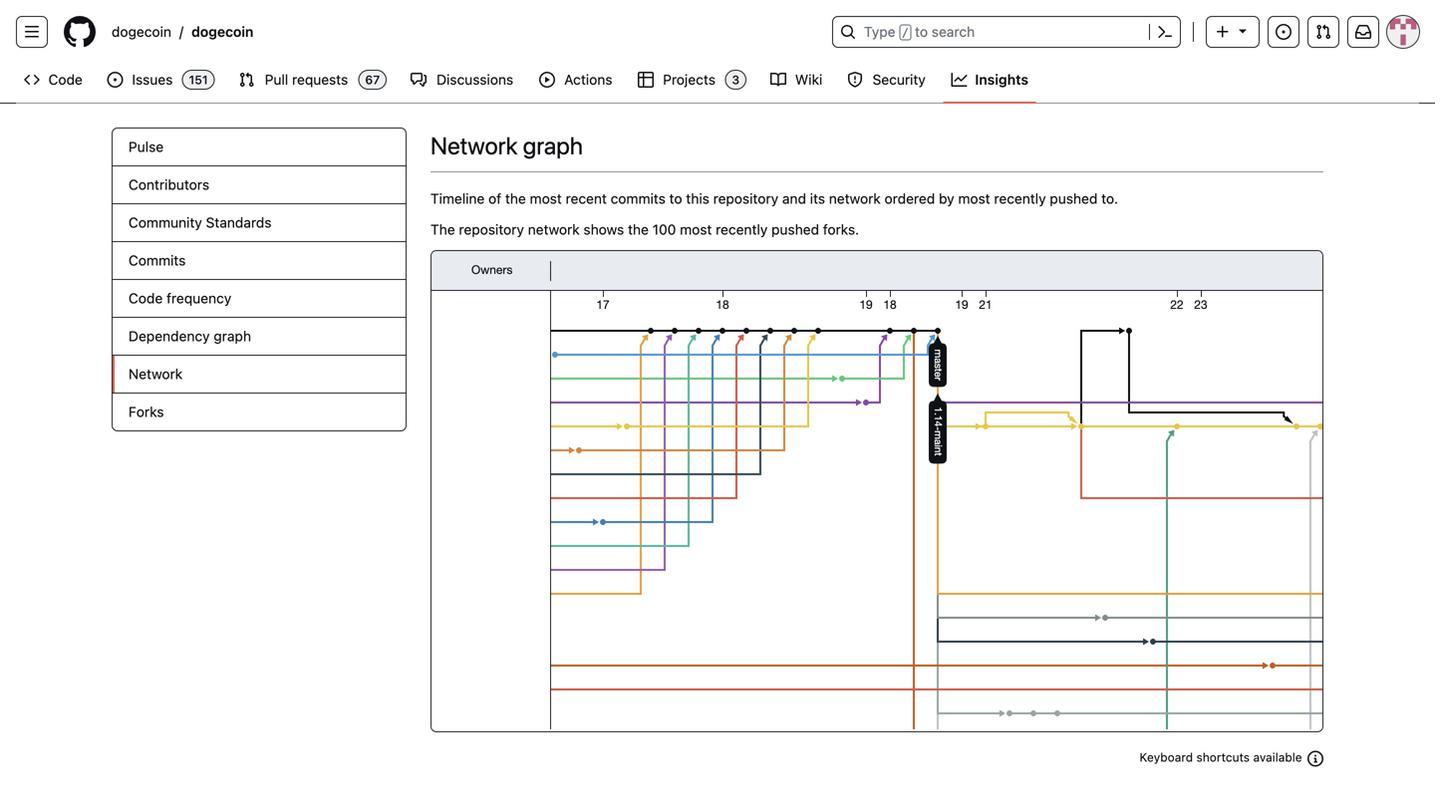 Task type: describe. For each thing, give the bounding box(es) containing it.
type / to search
[[865, 23, 975, 40]]

0 horizontal spatial the
[[506, 190, 526, 207]]

dependency graph
[[129, 328, 251, 345]]

0 horizontal spatial recently
[[716, 221, 768, 238]]

1 dogecoin from the left
[[112, 23, 171, 40]]

0 horizontal spatial to
[[670, 190, 683, 207]]

2 dogecoin from the left
[[192, 23, 254, 40]]

network for network
[[129, 366, 183, 382]]

code for code frequency
[[129, 290, 163, 307]]

recent
[[566, 190, 607, 207]]

comment discussion image
[[411, 72, 427, 88]]

1 vertical spatial pushed
[[772, 221, 820, 238]]

1 horizontal spatial pushed
[[1050, 190, 1098, 207]]

issue opened image for git pull request image
[[1276, 24, 1292, 40]]

triangle down image
[[1235, 22, 1251, 38]]

discussions
[[437, 71, 514, 88]]

pull
[[265, 71, 288, 88]]

1 vertical spatial the
[[628, 221, 649, 238]]

type
[[865, 23, 896, 40]]

book image
[[771, 72, 787, 88]]

timeline of the most recent commits to this repository and its network ordered by most recently pushed to.
[[431, 190, 1119, 207]]

security link
[[840, 65, 936, 95]]

plus image
[[1216, 24, 1231, 40]]

to.
[[1102, 190, 1119, 207]]

homepage image
[[64, 16, 96, 48]]

3
[[732, 73, 740, 87]]

frequency
[[167, 290, 232, 307]]

/ for type
[[902, 26, 909, 40]]

community
[[129, 214, 202, 231]]

insights
[[976, 71, 1029, 88]]

1 horizontal spatial to
[[915, 23, 928, 40]]

contributors link
[[113, 167, 406, 204]]

list containing dogecoin / dogecoin
[[104, 16, 821, 48]]

insights link
[[944, 65, 1037, 95]]

1 vertical spatial network
[[528, 221, 580, 238]]

network link
[[113, 356, 406, 394]]

play image
[[539, 72, 555, 88]]

table image
[[638, 72, 654, 88]]

graph for network graph
[[523, 132, 583, 160]]

and
[[783, 190, 807, 207]]

code frequency
[[129, 290, 232, 307]]

info image
[[1308, 751, 1324, 767]]

network for network graph
[[431, 132, 518, 160]]

standards
[[206, 214, 272, 231]]

actions link
[[531, 65, 622, 95]]

commits link
[[113, 242, 406, 280]]

its
[[810, 190, 826, 207]]

insights element
[[112, 128, 407, 432]]

forks
[[129, 404, 164, 420]]

pull requests
[[265, 71, 348, 88]]

actions
[[565, 71, 613, 88]]

keyboard
[[1140, 751, 1194, 765]]

this
[[686, 190, 710, 207]]

requests
[[292, 71, 348, 88]]

graph for dependency graph
[[214, 328, 251, 345]]

command palette image
[[1158, 24, 1174, 40]]

code for code
[[48, 71, 83, 88]]

search
[[932, 23, 975, 40]]

wiki link
[[763, 65, 832, 95]]

network graph
[[431, 132, 583, 160]]

151
[[189, 73, 208, 87]]

commits
[[129, 252, 186, 269]]



Task type: vqa. For each thing, say whether or not it's contained in the screenshot.
rightmost The Recently
yes



Task type: locate. For each thing, give the bounding box(es) containing it.
discussions link
[[403, 65, 523, 95]]

the left 100
[[628, 221, 649, 238]]

0 vertical spatial graph
[[523, 132, 583, 160]]

2 dogecoin link from the left
[[184, 16, 262, 48]]

1 horizontal spatial network
[[829, 190, 881, 207]]

code right 'code' image on the left top of the page
[[48, 71, 83, 88]]

1 horizontal spatial repository
[[714, 190, 779, 207]]

repository right this
[[714, 190, 779, 207]]

0 horizontal spatial repository
[[459, 221, 524, 238]]

community standards link
[[113, 204, 406, 242]]

graph down code frequency link
[[214, 328, 251, 345]]

0 vertical spatial network
[[829, 190, 881, 207]]

code frequency link
[[113, 280, 406, 318]]

100
[[653, 221, 676, 238]]

keyboard shortcuts available button
[[1140, 749, 1324, 767]]

/
[[179, 23, 184, 40], [902, 26, 909, 40]]

1 vertical spatial recently
[[716, 221, 768, 238]]

1 horizontal spatial most
[[680, 221, 712, 238]]

2 horizontal spatial most
[[959, 190, 991, 207]]

/ inside dogecoin / dogecoin
[[179, 23, 184, 40]]

0 horizontal spatial pushed
[[772, 221, 820, 238]]

keyboard shortcuts available
[[1140, 751, 1306, 765]]

by
[[939, 190, 955, 207]]

dogecoin link up 151
[[184, 16, 262, 48]]

of
[[489, 190, 502, 207]]

dogecoin up issues
[[112, 23, 171, 40]]

0 horizontal spatial graph
[[214, 328, 251, 345]]

0 horizontal spatial issue opened image
[[107, 72, 123, 88]]

list
[[104, 16, 821, 48]]

0 vertical spatial repository
[[714, 190, 779, 207]]

network up timeline
[[431, 132, 518, 160]]

issue opened image left issues
[[107, 72, 123, 88]]

dependency graph link
[[113, 318, 406, 356]]

projects
[[663, 71, 716, 88]]

to left this
[[670, 190, 683, 207]]

the repository network shows the 100 most recently pushed forks.
[[431, 221, 860, 238]]

1 vertical spatial repository
[[459, 221, 524, 238]]

1 horizontal spatial code
[[129, 290, 163, 307]]

dogecoin / dogecoin
[[112, 23, 254, 40]]

1 vertical spatial to
[[670, 190, 683, 207]]

0 vertical spatial pushed
[[1050, 190, 1098, 207]]

forks.
[[823, 221, 860, 238]]

0 horizontal spatial network
[[129, 366, 183, 382]]

network
[[431, 132, 518, 160], [129, 366, 183, 382]]

dogecoin link
[[104, 16, 179, 48], [184, 16, 262, 48]]

/ for dogecoin
[[179, 23, 184, 40]]

1 horizontal spatial the
[[628, 221, 649, 238]]

timeline
[[431, 190, 485, 207]]

available
[[1254, 751, 1303, 765]]

67
[[365, 73, 380, 87]]

0 vertical spatial the
[[506, 190, 526, 207]]

shield image
[[848, 72, 864, 88]]

code link
[[16, 65, 91, 95]]

repository
[[714, 190, 779, 207], [459, 221, 524, 238]]

to left "search"
[[915, 23, 928, 40]]

footer
[[0, 767, 1436, 811]]

1 vertical spatial issue opened image
[[107, 72, 123, 88]]

the
[[506, 190, 526, 207], [628, 221, 649, 238]]

security
[[873, 71, 926, 88]]

shortcuts
[[1197, 751, 1251, 765]]

repository down of
[[459, 221, 524, 238]]

0 vertical spatial to
[[915, 23, 928, 40]]

1 horizontal spatial recently
[[995, 190, 1047, 207]]

network down recent
[[528, 221, 580, 238]]

issue opened image for git pull request icon
[[107, 72, 123, 88]]

git pull request image
[[1316, 24, 1332, 40]]

dogecoin up 151
[[192, 23, 254, 40]]

pulse
[[129, 139, 164, 155]]

the
[[431, 221, 455, 238]]

network up forks. at the right top of page
[[829, 190, 881, 207]]

0 vertical spatial issue opened image
[[1276, 24, 1292, 40]]

0 vertical spatial network
[[431, 132, 518, 160]]

graph image
[[952, 72, 968, 88]]

1 horizontal spatial graph
[[523, 132, 583, 160]]

dogecoin link up issues
[[104, 16, 179, 48]]

1 horizontal spatial dogecoin link
[[184, 16, 262, 48]]

issue opened image left git pull request image
[[1276, 24, 1292, 40]]

code inside "link"
[[48, 71, 83, 88]]

code inside insights element
[[129, 290, 163, 307]]

notifications image
[[1356, 24, 1372, 40]]

code
[[48, 71, 83, 88], [129, 290, 163, 307]]

community standards
[[129, 214, 272, 231]]

network
[[829, 190, 881, 207], [528, 221, 580, 238]]

1 horizontal spatial /
[[902, 26, 909, 40]]

0 horizontal spatial /
[[179, 23, 184, 40]]

pushed
[[1050, 190, 1098, 207], [772, 221, 820, 238]]

recently down timeline of the most recent commits to this repository and its network ordered by most recently pushed to.
[[716, 221, 768, 238]]

0 horizontal spatial dogecoin
[[112, 23, 171, 40]]

pushed down the and
[[772, 221, 820, 238]]

git pull request image
[[239, 72, 255, 88]]

/ inside type / to search
[[902, 26, 909, 40]]

0 vertical spatial code
[[48, 71, 83, 88]]

wiki
[[796, 71, 823, 88]]

1 vertical spatial code
[[129, 290, 163, 307]]

commits
[[611, 190, 666, 207]]

code image
[[24, 72, 40, 88]]

issues
[[132, 71, 173, 88]]

pushed left to.
[[1050, 190, 1098, 207]]

most right by
[[959, 190, 991, 207]]

network up forks
[[129, 366, 183, 382]]

contributors
[[129, 176, 209, 193]]

forks link
[[113, 394, 406, 431]]

0 horizontal spatial dogecoin link
[[104, 16, 179, 48]]

network inside insights element
[[129, 366, 183, 382]]

most
[[530, 190, 562, 207], [959, 190, 991, 207], [680, 221, 712, 238]]

the right of
[[506, 190, 526, 207]]

dependency
[[129, 328, 210, 345]]

most left recent
[[530, 190, 562, 207]]

0 horizontal spatial most
[[530, 190, 562, 207]]

code down commits in the left top of the page
[[129, 290, 163, 307]]

shows
[[584, 221, 624, 238]]

graph up recent
[[523, 132, 583, 160]]

1 horizontal spatial dogecoin
[[192, 23, 254, 40]]

1 horizontal spatial network
[[431, 132, 518, 160]]

graph
[[523, 132, 583, 160], [214, 328, 251, 345]]

1 horizontal spatial issue opened image
[[1276, 24, 1292, 40]]

most down this
[[680, 221, 712, 238]]

ordered
[[885, 190, 936, 207]]

1 vertical spatial graph
[[214, 328, 251, 345]]

recently
[[995, 190, 1047, 207], [716, 221, 768, 238]]

0 horizontal spatial code
[[48, 71, 83, 88]]

0 horizontal spatial network
[[528, 221, 580, 238]]

issue opened image
[[1276, 24, 1292, 40], [107, 72, 123, 88]]

recently right by
[[995, 190, 1047, 207]]

1 vertical spatial network
[[129, 366, 183, 382]]

graph inside "link"
[[214, 328, 251, 345]]

0 vertical spatial recently
[[995, 190, 1047, 207]]

1 dogecoin link from the left
[[104, 16, 179, 48]]

to
[[915, 23, 928, 40], [670, 190, 683, 207]]

pulse link
[[113, 129, 406, 167]]

dogecoin
[[112, 23, 171, 40], [192, 23, 254, 40]]



